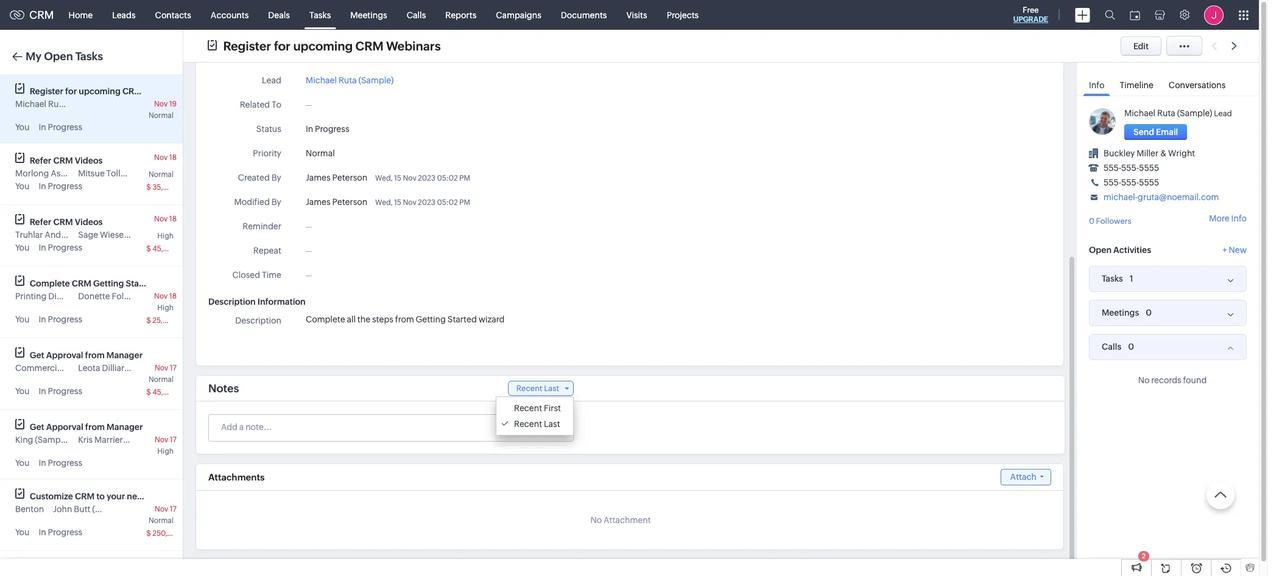 Task type: locate. For each thing, give the bounding box(es) containing it.
pm
[[459, 174, 470, 183], [459, 199, 470, 207]]

you for printing
[[15, 315, 30, 325]]

1 vertical spatial 45,000.00
[[152, 389, 190, 397]]

create menu image
[[1075, 8, 1090, 22]]

2 vertical spatial high
[[157, 448, 174, 456]]

crm up dimensions
[[72, 279, 91, 289]]

(sample) for kris marrier (sample)
[[125, 436, 160, 445]]

in progress down morlong associates at the left
[[39, 182, 82, 191]]

started
[[126, 279, 156, 289], [448, 315, 477, 325]]

3 17 from the top
[[170, 506, 177, 514]]

no records found
[[1138, 376, 1207, 385]]

truhlar
[[15, 230, 43, 240], [63, 230, 90, 240]]

in progress down the michael ruta (sample) normal
[[39, 122, 82, 132]]

in progress down michael ruta (sample)
[[306, 124, 349, 134]]

05:02 for modified by
[[437, 199, 458, 207]]

1 vertical spatial last
[[544, 420, 560, 429]]

last down first
[[544, 420, 560, 429]]

james peterson for modified by
[[306, 197, 367, 207]]

you down king
[[15, 459, 30, 468]]

started left wizard
[[448, 315, 477, 325]]

0 vertical spatial 17
[[170, 364, 177, 373]]

first
[[544, 404, 561, 414]]

create menu element
[[1068, 0, 1098, 30]]

0 vertical spatial wed, 15 nov 2023 05:02 pm
[[375, 174, 470, 183]]

getting up foller
[[93, 279, 124, 289]]

in for donette foller (sample)
[[39, 315, 46, 325]]

normal down 19
[[149, 111, 174, 120]]

morlong
[[15, 169, 49, 178]]

in progress down john
[[39, 528, 82, 538]]

michael inside the michael ruta (sample) normal
[[15, 99, 46, 109]]

high for donette foller (sample)
[[157, 304, 174, 312]]

in for kris marrier (sample)
[[39, 459, 46, 468]]

truhlar and truhlar attys
[[15, 230, 113, 240]]

recent up recent first
[[516, 384, 542, 393]]

no attachment
[[590, 516, 651, 526]]

1 vertical spatial get
[[30, 423, 44, 432]]

1 james from the top
[[306, 173, 331, 183]]

videos up sage
[[75, 217, 103, 227]]

crm inside customize crm to your needs nov 17
[[75, 492, 95, 502]]

0
[[1089, 217, 1095, 226], [1146, 308, 1152, 318], [1128, 342, 1134, 352]]

1 2023 from the top
[[418, 174, 435, 183]]

leota dilliard (sample)
[[78, 364, 166, 373]]

king
[[15, 436, 33, 445]]

1 refer crm videos from the top
[[30, 156, 103, 166]]

videos up mitsue
[[75, 156, 103, 166]]

1 vertical spatial from
[[85, 351, 105, 361]]

0 vertical spatial james
[[306, 173, 331, 183]]

0 vertical spatial webinars
[[386, 39, 441, 53]]

get inside get approval from manager nov 17
[[30, 351, 44, 361]]

1 peterson from the top
[[332, 173, 367, 183]]

upcoming down "tasks" link
[[293, 39, 353, 53]]

555-555-5555 down buckley
[[1104, 163, 1159, 173]]

you down the commercial
[[15, 387, 30, 397]]

$ 45,000.00
[[146, 245, 190, 253], [146, 389, 190, 397]]

2023 for created by
[[418, 174, 435, 183]]

0 vertical spatial 18
[[169, 153, 177, 162]]

0 vertical spatial info
[[1089, 80, 1105, 90]]

upcoming up the michael ruta (sample) normal
[[79, 86, 120, 96]]

2 by from the top
[[271, 197, 281, 207]]

pm for created by
[[459, 174, 470, 183]]

0 vertical spatial complete
[[30, 279, 70, 289]]

michael for michael ruta (sample) normal
[[15, 99, 46, 109]]

found
[[1183, 376, 1207, 385]]

1 horizontal spatial michael
[[306, 76, 337, 85]]

in down morlong
[[39, 182, 46, 191]]

1 vertical spatial webinars
[[144, 86, 182, 96]]

wed, 15 nov 2023 05:02 pm
[[375, 174, 470, 183], [375, 199, 470, 207]]

complete inside complete crm getting started steps nov 18
[[30, 279, 70, 289]]

tasks up register for upcoming crm webinars
[[309, 10, 331, 20]]

2 pm from the top
[[459, 199, 470, 207]]

reminder
[[243, 222, 281, 231]]

for up the michael ruta (sample) normal
[[65, 86, 77, 96]]

0 vertical spatial from
[[395, 315, 414, 325]]

description down closed
[[208, 297, 256, 307]]

priority
[[253, 149, 281, 158]]

1 $ from the top
[[146, 183, 151, 192]]

15 for modified by
[[394, 199, 401, 207]]

17 up 250,000.00
[[170, 506, 177, 514]]

2 james peterson from the top
[[306, 197, 367, 207]]

2 videos from the top
[[75, 217, 103, 227]]

(sample) for michael ruta (sample) lead
[[1177, 108, 1212, 118]]

0 horizontal spatial 0
[[1089, 217, 1095, 226]]

truhlar left and at the top left
[[15, 230, 43, 240]]

accounts
[[211, 10, 249, 20]]

progress down kris
[[48, 459, 82, 468]]

previous record image
[[1211, 42, 1217, 50]]

in down printing
[[39, 315, 46, 325]]

description down description information
[[235, 316, 281, 326]]

peterson
[[332, 173, 367, 183], [332, 197, 367, 207]]

1 vertical spatial complete
[[306, 315, 345, 325]]

0 vertical spatial recent last
[[516, 384, 559, 393]]

miller
[[1137, 149, 1159, 158]]

1 vertical spatial description
[[235, 316, 281, 326]]

1 high from the top
[[157, 232, 174, 241]]

0 vertical spatial tasks
[[309, 10, 331, 20]]

1 by from the top
[[271, 173, 281, 183]]

refer for truhlar
[[30, 217, 51, 227]]

0 vertical spatial high
[[157, 232, 174, 241]]

normal for customize crm to your needs
[[149, 517, 174, 526]]

1 vertical spatial manager
[[107, 423, 143, 432]]

1 horizontal spatial calls
[[1102, 342, 1121, 352]]

1 vertical spatial 18
[[169, 215, 177, 224]]

2 wed, 15 nov 2023 05:02 pm from the top
[[375, 199, 470, 207]]

1 vertical spatial 05:02
[[437, 199, 458, 207]]

pm for modified by
[[459, 199, 470, 207]]

2 15 from the top
[[394, 199, 401, 207]]

1 horizontal spatial for
[[274, 39, 291, 53]]

0 vertical spatial description
[[208, 297, 256, 307]]

0 for meetings
[[1146, 308, 1152, 318]]

45,000.00 for leota dilliard (sample)
[[152, 389, 190, 397]]

followers
[[1096, 217, 1132, 226]]

1 vertical spatial peterson
[[332, 197, 367, 207]]

0 vertical spatial get
[[30, 351, 44, 361]]

info right more
[[1231, 214, 1247, 224]]

0 horizontal spatial calls
[[407, 10, 426, 20]]

michael
[[306, 76, 337, 85], [15, 99, 46, 109], [1124, 108, 1156, 118]]

17 right kris marrier (sample)
[[170, 436, 177, 445]]

(sample) for sage wieser (sample)
[[129, 230, 164, 240]]

2 05:02 from the top
[[437, 199, 458, 207]]

0 vertical spatial manager
[[106, 351, 143, 361]]

next record image
[[1232, 42, 1240, 50]]

2 vertical spatial from
[[85, 423, 105, 432]]

michael down my
[[15, 99, 46, 109]]

nov 18 down $ 35,000.00
[[154, 215, 177, 224]]

description for description information
[[208, 297, 256, 307]]

manager inside get apporval from manager nov 17
[[107, 423, 143, 432]]

michael down timeline
[[1124, 108, 1156, 118]]

normal up $ 250,000.00
[[149, 517, 174, 526]]

lead down conversations
[[1214, 109, 1232, 118]]

1 you from the top
[[15, 122, 30, 132]]

normal up $ 35,000.00
[[149, 171, 174, 179]]

videos
[[75, 156, 103, 166], [75, 217, 103, 227]]

1 vertical spatial 17
[[170, 436, 177, 445]]

deals
[[268, 10, 290, 20]]

2 peterson from the top
[[332, 197, 367, 207]]

(sample) inside the michael ruta (sample) normal
[[68, 99, 103, 109]]

in progress down printing dimensions
[[39, 315, 82, 325]]

1 vertical spatial wed, 15 nov 2023 05:02 pm
[[375, 199, 470, 207]]

0 horizontal spatial getting
[[93, 279, 124, 289]]

(sample) right wieser
[[129, 230, 164, 240]]

calls link
[[397, 0, 436, 30]]

0 horizontal spatial started
[[126, 279, 156, 289]]

get for get apporval from manager
[[30, 423, 44, 432]]

ruta down 'my open tasks'
[[48, 99, 66, 109]]

for right due
[[274, 39, 291, 53]]

1 horizontal spatial getting
[[416, 315, 446, 325]]

commercial
[[15, 364, 64, 373]]

progress for sage wieser (sample)
[[48, 243, 82, 253]]

0 vertical spatial no
[[1138, 376, 1150, 385]]

conversations
[[1169, 80, 1226, 90]]

0 vertical spatial 15
[[394, 174, 401, 183]]

1 horizontal spatial ruta
[[339, 76, 357, 85]]

6 you from the top
[[15, 459, 30, 468]]

progress for leota dilliard (sample)
[[48, 387, 82, 397]]

0 vertical spatial upcoming
[[293, 39, 353, 53]]

0 vertical spatial started
[[126, 279, 156, 289]]

$ 25,000.00
[[146, 317, 189, 325]]

1 $ 45,000.00 from the top
[[146, 245, 190, 253]]

45,000.00 left notes
[[152, 389, 190, 397]]

(sample)
[[358, 76, 394, 85], [68, 99, 103, 109], [1177, 108, 1212, 118], [135, 169, 170, 178], [129, 230, 164, 240], [136, 292, 171, 302], [131, 364, 166, 373], [35, 436, 70, 445], [125, 436, 160, 445], [92, 505, 127, 515]]

2 45,000.00 from the top
[[152, 389, 190, 397]]

customize crm to your needs nov 17
[[30, 492, 177, 514]]

james for modified by
[[306, 197, 331, 207]]

search image
[[1105, 10, 1115, 20]]

you down truhlar and truhlar attys
[[15, 243, 30, 253]]

1 wed, 15 nov 2023 05:02 pm from the top
[[375, 174, 470, 183]]

for for register for upcoming crm webinars nov 19
[[65, 86, 77, 96]]

1 vertical spatial 555-555-5555
[[1104, 178, 1159, 188]]

1 pm from the top
[[459, 174, 470, 183]]

nov
[[154, 100, 168, 108], [154, 153, 168, 162], [403, 174, 416, 183], [403, 199, 416, 207], [154, 215, 168, 224], [154, 292, 168, 301], [155, 364, 168, 373], [155, 436, 168, 445], [155, 506, 168, 514]]

2 james from the top
[[306, 197, 331, 207]]

(sample) right marrier at the bottom of the page
[[125, 436, 160, 445]]

in
[[39, 122, 46, 132], [306, 124, 313, 134], [39, 182, 46, 191], [39, 243, 46, 253], [39, 315, 46, 325], [39, 387, 46, 397], [39, 459, 46, 468], [39, 528, 46, 538]]

butt
[[74, 505, 90, 515]]

manager up kris marrier (sample)
[[107, 423, 143, 432]]

7 you from the top
[[15, 528, 30, 538]]

videos for mitsue
[[75, 156, 103, 166]]

1 vertical spatial recent
[[514, 404, 542, 414]]

$ left 35,000.00
[[146, 183, 151, 192]]

register for upcoming crm webinars nov 19
[[30, 86, 182, 108]]

0 vertical spatial michael ruta (sample) link
[[306, 74, 394, 87]]

progress for donette foller (sample)
[[48, 315, 82, 325]]

2 18 from the top
[[169, 215, 177, 224]]

0 vertical spatial open
[[44, 50, 73, 63]]

1 vertical spatial lead
[[1214, 109, 1232, 118]]

1 horizontal spatial register
[[223, 39, 271, 53]]

buckley miller & wright
[[1104, 149, 1195, 158]]

1 refer from the top
[[30, 156, 51, 166]]

1 get from the top
[[30, 351, 44, 361]]

0 horizontal spatial truhlar
[[15, 230, 43, 240]]

2 get from the top
[[30, 423, 44, 432]]

in down king (sample)
[[39, 459, 46, 468]]

2 2023 from the top
[[418, 199, 435, 207]]

needs
[[127, 492, 152, 502]]

1 vertical spatial michael ruta (sample) link
[[1124, 108, 1212, 118]]

1 45,000.00 from the top
[[152, 245, 190, 253]]

17 down 25,000.00
[[170, 364, 177, 373]]

from up the leota
[[85, 351, 105, 361]]

register inside register for upcoming crm webinars nov 19
[[30, 86, 63, 96]]

2 vertical spatial 18
[[169, 292, 177, 301]]

1 james peterson from the top
[[306, 173, 367, 183]]

from inside get approval from manager nov 17
[[85, 351, 105, 361]]

(sample) for michael ruta (sample)
[[358, 76, 394, 85]]

0 vertical spatial refer
[[30, 156, 51, 166]]

1 vertical spatial james
[[306, 197, 331, 207]]

0 horizontal spatial michael
[[15, 99, 46, 109]]

nov 18
[[154, 153, 177, 162], [154, 215, 177, 224]]

1 horizontal spatial lead
[[1214, 109, 1232, 118]]

0 horizontal spatial meetings
[[350, 10, 387, 20]]

1 vertical spatial videos
[[75, 217, 103, 227]]

get inside get apporval from manager nov 17
[[30, 423, 44, 432]]

(sample) right dilliard
[[131, 364, 166, 373]]

$ down leota dilliard (sample)
[[146, 389, 151, 397]]

refer up morlong
[[30, 156, 51, 166]]

recent down recent first
[[514, 420, 542, 429]]

crm
[[29, 9, 54, 21], [355, 39, 383, 53], [122, 86, 142, 96], [53, 156, 73, 166], [53, 217, 73, 227], [72, 279, 91, 289], [75, 492, 95, 502]]

tasks left 1
[[1102, 274, 1123, 284]]

1 vertical spatial no
[[590, 516, 602, 526]]

in progress down commercial press at the left bottom
[[39, 387, 82, 397]]

1 horizontal spatial webinars
[[386, 39, 441, 53]]

05:02 for created by
[[437, 174, 458, 183]]

0 vertical spatial 45,000.00
[[152, 245, 190, 253]]

manager for marrier
[[107, 423, 143, 432]]

2023 for modified by
[[418, 199, 435, 207]]

2 nov 18 from the top
[[154, 215, 177, 224]]

by for created by
[[271, 173, 281, 183]]

wizard
[[479, 315, 505, 325]]

you up morlong
[[15, 122, 30, 132]]

1 vertical spatial refer
[[30, 217, 51, 227]]

0 horizontal spatial webinars
[[144, 86, 182, 96]]

2 vertical spatial 17
[[170, 506, 177, 514]]

webinars inside register for upcoming crm webinars nov 19
[[144, 86, 182, 96]]

35,000.00
[[152, 183, 189, 192]]

by right created
[[271, 173, 281, 183]]

due date
[[245, 51, 281, 61]]

18 inside complete crm getting started steps nov 18
[[169, 292, 177, 301]]

2 truhlar from the left
[[63, 230, 90, 240]]

1 horizontal spatial meetings
[[1102, 308, 1139, 318]]

in progress down truhlar and truhlar attys
[[39, 243, 82, 253]]

2 555-555-5555 from the top
[[1104, 178, 1159, 188]]

last
[[544, 384, 559, 393], [544, 420, 560, 429]]

ruta inside the michael ruta (sample) normal
[[48, 99, 66, 109]]

(sample) down register for upcoming crm webinars
[[358, 76, 394, 85]]

high
[[157, 232, 174, 241], [157, 304, 174, 312], [157, 448, 174, 456]]

5555 down buckley miller & wright
[[1139, 163, 1159, 173]]

ruta for michael ruta (sample) normal
[[48, 99, 66, 109]]

1 15 from the top
[[394, 174, 401, 183]]

free
[[1023, 5, 1039, 15]]

leota
[[78, 364, 100, 373]]

1 vertical spatial 2023
[[418, 199, 435, 207]]

0 horizontal spatial complete
[[30, 279, 70, 289]]

upcoming inside register for upcoming crm webinars nov 19
[[79, 86, 120, 96]]

lead inside the michael ruta (sample) lead
[[1214, 109, 1232, 118]]

2 horizontal spatial michael
[[1124, 108, 1156, 118]]

0 vertical spatial refer crm videos
[[30, 156, 103, 166]]

2 $ from the top
[[146, 245, 151, 253]]

0 vertical spatial 05:02
[[437, 174, 458, 183]]

normal for refer crm videos
[[149, 171, 174, 179]]

0 horizontal spatial info
[[1089, 80, 1105, 90]]

contacts link
[[145, 0, 201, 30]]

2 refer crm videos from the top
[[30, 217, 103, 227]]

$ down sage wieser (sample)
[[146, 245, 151, 253]]

5 you from the top
[[15, 387, 30, 397]]

1 horizontal spatial info
[[1231, 214, 1247, 224]]

recent for notes
[[516, 384, 542, 393]]

wed,
[[375, 174, 393, 183], [375, 199, 393, 207]]

1 horizontal spatial open
[[1089, 245, 1112, 255]]

calls
[[407, 10, 426, 20], [1102, 342, 1121, 352]]

2 $ 45,000.00 from the top
[[146, 389, 190, 397]]

refer
[[30, 156, 51, 166], [30, 217, 51, 227]]

to
[[96, 492, 105, 502]]

getting
[[93, 279, 124, 289], [416, 315, 446, 325]]

1 vertical spatial james peterson
[[306, 197, 367, 207]]

$ left 250,000.00
[[146, 530, 151, 538]]

register down accounts
[[223, 39, 271, 53]]

attach
[[1010, 473, 1037, 482]]

$ for leota dilliard (sample)
[[146, 389, 151, 397]]

by right "modified"
[[271, 197, 281, 207]]

17 inside get apporval from manager nov 17
[[170, 436, 177, 445]]

lead down date
[[262, 76, 281, 85]]

approval
[[46, 351, 83, 361]]

2 high from the top
[[157, 304, 174, 312]]

normal down leota dilliard (sample)
[[149, 376, 174, 384]]

from inside get apporval from manager nov 17
[[85, 423, 105, 432]]

05:02
[[437, 174, 458, 183], [437, 199, 458, 207]]

michael ruta (sample) lead
[[1124, 108, 1232, 118]]

progress down "associates"
[[48, 182, 82, 191]]

king (sample)
[[15, 436, 70, 445]]

1 vertical spatial meetings
[[1102, 308, 1139, 318]]

None button
[[1124, 124, 1187, 140]]

3 $ from the top
[[146, 317, 151, 325]]

more info
[[1209, 214, 1247, 224]]

(sample) for donette foller (sample)
[[136, 292, 171, 302]]

0 vertical spatial videos
[[75, 156, 103, 166]]

18 up 35,000.00
[[169, 153, 177, 162]]

meetings down 1
[[1102, 308, 1139, 318]]

1 555-555-5555 from the top
[[1104, 163, 1159, 173]]

complete left all
[[306, 315, 345, 325]]

michael for michael ruta (sample) lead
[[1124, 108, 1156, 118]]

wright
[[1168, 149, 1195, 158]]

1 vertical spatial upcoming
[[79, 86, 120, 96]]

status
[[256, 124, 281, 134]]

1 18 from the top
[[169, 153, 177, 162]]

home
[[69, 10, 93, 20]]

refer crm videos up "associates"
[[30, 156, 103, 166]]

$ 45,000.00 down leota dilliard (sample)
[[146, 389, 190, 397]]

wed, 15 nov 2023 05:02 pm for created by
[[375, 174, 470, 183]]

17 for leota dilliard (sample)
[[170, 364, 177, 373]]

0 vertical spatial 0
[[1089, 217, 1095, 226]]

5 $ from the top
[[146, 530, 151, 538]]

in for sage wieser (sample)
[[39, 243, 46, 253]]

free upgrade
[[1013, 5, 1048, 24]]

0 vertical spatial getting
[[93, 279, 124, 289]]

1 vertical spatial high
[[157, 304, 174, 312]]

michael ruta (sample) link down register for upcoming crm webinars
[[306, 74, 394, 87]]

in progress for kris marrier (sample)
[[39, 459, 82, 468]]

(sample) inside michael ruta (sample) link
[[358, 76, 394, 85]]

manager inside get approval from manager nov 17
[[106, 351, 143, 361]]

projects
[[667, 10, 699, 20]]

1 vertical spatial getting
[[416, 315, 446, 325]]

manager for dilliard
[[106, 351, 143, 361]]

18 for mitsue tollner (sample)
[[169, 153, 177, 162]]

crm up butt
[[75, 492, 95, 502]]

1 05:02 from the top
[[437, 174, 458, 183]]

0 vertical spatial peterson
[[332, 173, 367, 183]]

james right created by
[[306, 173, 331, 183]]

2 refer from the top
[[30, 217, 51, 227]]

last up first
[[544, 384, 559, 393]]

0 vertical spatial steps
[[158, 279, 180, 289]]

for for register for upcoming crm webinars
[[274, 39, 291, 53]]

james right modified by
[[306, 197, 331, 207]]

nov inside customize crm to your needs nov 17
[[155, 506, 168, 514]]

0 vertical spatial by
[[271, 173, 281, 183]]

info
[[1089, 80, 1105, 90], [1231, 214, 1247, 224]]

description
[[208, 297, 256, 307], [235, 316, 281, 326]]

you
[[15, 122, 30, 132], [15, 182, 30, 191], [15, 243, 30, 253], [15, 315, 30, 325], [15, 387, 30, 397], [15, 459, 30, 468], [15, 528, 30, 538]]

open right my
[[44, 50, 73, 63]]

steps inside complete crm getting started steps nov 18
[[158, 279, 180, 289]]

you down morlong
[[15, 182, 30, 191]]

1 17 from the top
[[170, 364, 177, 373]]

3 you from the top
[[15, 243, 30, 253]]

no left attachment
[[590, 516, 602, 526]]

4 $ from the top
[[146, 389, 151, 397]]

manager
[[106, 351, 143, 361], [107, 423, 143, 432]]

4 you from the top
[[15, 315, 30, 325]]

get up the commercial
[[30, 351, 44, 361]]

1 wed, from the top
[[375, 174, 393, 183]]

crm up truhlar and truhlar attys
[[53, 217, 73, 227]]

upgrade
[[1013, 15, 1048, 24]]

&
[[1160, 149, 1167, 158]]

1 vertical spatial pm
[[459, 199, 470, 207]]

high down $ 35,000.00
[[157, 232, 174, 241]]

1 vertical spatial 5555
[[1139, 178, 1159, 188]]

steps right the
[[372, 315, 393, 325]]

Add a note... field
[[209, 421, 573, 434]]

17 inside get approval from manager nov 17
[[170, 364, 177, 373]]

1 vertical spatial $ 45,000.00
[[146, 389, 190, 397]]

25,000.00
[[152, 317, 189, 325]]

45,000.00 for sage wieser (sample)
[[152, 245, 190, 253]]

0 vertical spatial wed,
[[375, 174, 393, 183]]

2 wed, from the top
[[375, 199, 393, 207]]

nov inside register for upcoming crm webinars nov 19
[[154, 100, 168, 108]]

progress down truhlar and truhlar attys
[[48, 243, 82, 253]]

from right the
[[395, 315, 414, 325]]

(sample) up the $ 25,000.00
[[136, 292, 171, 302]]

1 nov 18 from the top
[[154, 153, 177, 162]]

2 17 from the top
[[170, 436, 177, 445]]

2023
[[418, 174, 435, 183], [418, 199, 435, 207]]

3 high from the top
[[157, 448, 174, 456]]

manager up leota dilliard (sample)
[[106, 351, 143, 361]]

0 vertical spatial $ 45,000.00
[[146, 245, 190, 253]]

1 videos from the top
[[75, 156, 103, 166]]

in down the commercial
[[39, 387, 46, 397]]

recent left first
[[514, 404, 542, 414]]

0 vertical spatial lead
[[262, 76, 281, 85]]

high down kris marrier (sample)
[[157, 448, 174, 456]]

associates
[[51, 169, 93, 178]]

1 horizontal spatial truhlar
[[63, 230, 90, 240]]

videos for sage
[[75, 217, 103, 227]]

recent for recent last
[[514, 404, 542, 414]]

(sample) for leota dilliard (sample)
[[131, 364, 166, 373]]

conversations link
[[1163, 72, 1232, 96]]

webinars up 19
[[144, 86, 182, 96]]

from for kris marrier (sample)
[[85, 423, 105, 432]]

2 horizontal spatial tasks
[[1102, 274, 1123, 284]]

for inside register for upcoming crm webinars nov 19
[[65, 86, 77, 96]]

steps up the $ 25,000.00
[[158, 279, 180, 289]]

0 vertical spatial last
[[544, 384, 559, 393]]

progress for mitsue tollner (sample)
[[48, 182, 82, 191]]

0 vertical spatial for
[[274, 39, 291, 53]]

peterson for modified by
[[332, 197, 367, 207]]

2 you from the top
[[15, 182, 30, 191]]

benton
[[15, 505, 44, 515]]

register for register for upcoming crm webinars
[[223, 39, 271, 53]]

crm up the michael ruta (sample) normal
[[122, 86, 142, 96]]

progress down press
[[48, 387, 82, 397]]

in progress for leota dilliard (sample)
[[39, 387, 82, 397]]

(sample) for john butt (sample)
[[92, 505, 127, 515]]

3 18 from the top
[[169, 292, 177, 301]]

reports link
[[436, 0, 486, 30]]

(sample) down "your"
[[92, 505, 127, 515]]

no
[[1138, 376, 1150, 385], [590, 516, 602, 526]]



Task type: describe. For each thing, give the bounding box(es) containing it.
no for no records found
[[1138, 376, 1150, 385]]

records
[[1151, 376, 1181, 385]]

deals link
[[258, 0, 300, 30]]

modified by
[[234, 197, 281, 207]]

visits
[[626, 10, 647, 20]]

meetings link
[[341, 0, 397, 30]]

description for description
[[235, 316, 281, 326]]

description information
[[208, 297, 306, 307]]

documents link
[[551, 0, 617, 30]]

0 horizontal spatial lead
[[262, 76, 281, 85]]

tollner
[[106, 169, 133, 178]]

(sample) for michael ruta (sample) normal
[[68, 99, 103, 109]]

complete for complete crm getting started steps nov 18
[[30, 279, 70, 289]]

mitsue tollner (sample)
[[78, 169, 170, 178]]

complete all the steps from getting started wizard
[[306, 315, 505, 325]]

date
[[263, 51, 281, 61]]

crm left home link
[[29, 9, 54, 21]]

progress for john butt (sample)
[[48, 528, 82, 538]]

kris
[[78, 436, 93, 445]]

edit
[[1133, 41, 1149, 51]]

2
[[1142, 553, 1146, 560]]

more
[[1209, 214, 1230, 224]]

ruta for michael ruta (sample) lead
[[1157, 108, 1175, 118]]

progress down michael ruta (sample)
[[315, 124, 349, 134]]

the
[[357, 315, 370, 325]]

normal for get approval from manager
[[149, 376, 174, 384]]

webinars for register for upcoming crm webinars nov 19
[[144, 86, 182, 96]]

progress down the michael ruta (sample) normal
[[48, 122, 82, 132]]

printing dimensions
[[15, 292, 95, 302]]

you for commercial
[[15, 387, 30, 397]]

1 vertical spatial recent last
[[514, 420, 560, 429]]

started inside complete crm getting started steps nov 18
[[126, 279, 156, 289]]

1 truhlar from the left
[[15, 230, 43, 240]]

profile image
[[1204, 5, 1224, 25]]

kris marrier (sample)
[[78, 436, 160, 445]]

leads
[[112, 10, 136, 20]]

wed, 15 nov 2023 05:02 pm for modified by
[[375, 199, 470, 207]]

calendar image
[[1130, 10, 1140, 20]]

$ 250,000.00
[[146, 530, 194, 538]]

my
[[26, 50, 42, 63]]

upcoming for register for upcoming crm webinars
[[293, 39, 353, 53]]

$ for mitsue tollner (sample)
[[146, 183, 151, 192]]

nov inside get apporval from manager nov 17
[[155, 436, 168, 445]]

in up morlong
[[39, 122, 46, 132]]

visits link
[[617, 0, 657, 30]]

crm up "associates"
[[53, 156, 73, 166]]

nov inside complete crm getting started steps nov 18
[[154, 292, 168, 301]]

0 for calls
[[1128, 342, 1134, 352]]

new
[[1229, 245, 1247, 255]]

leads link
[[102, 0, 145, 30]]

printing
[[15, 292, 47, 302]]

nov 18 for mitsue tollner (sample)
[[154, 153, 177, 162]]

and
[[45, 230, 61, 240]]

campaigns link
[[486, 0, 551, 30]]

commercial press
[[15, 364, 86, 373]]

my open tasks
[[26, 50, 103, 63]]

upcoming for register for upcoming crm webinars nov 19
[[79, 86, 120, 96]]

2 vertical spatial recent
[[514, 420, 542, 429]]

michael-gruta@noemail.com link
[[1104, 192, 1219, 202]]

1 vertical spatial steps
[[372, 315, 393, 325]]

18 for sage wieser (sample)
[[169, 215, 177, 224]]

mitsue
[[78, 169, 105, 178]]

register for upcoming crm webinars
[[223, 39, 441, 53]]

home link
[[59, 0, 102, 30]]

customize
[[30, 492, 73, 502]]

contacts
[[155, 10, 191, 20]]

marrier
[[94, 436, 123, 445]]

high for sage wieser (sample)
[[157, 232, 174, 241]]

attachments
[[208, 473, 265, 483]]

apporval
[[46, 423, 83, 432]]

normal right 'priority'
[[306, 149, 335, 158]]

profile element
[[1197, 0, 1231, 30]]

projects link
[[657, 0, 709, 30]]

wed, for modified by
[[375, 199, 393, 207]]

crm inside register for upcoming crm webinars nov 19
[[122, 86, 142, 96]]

in progress for john butt (sample)
[[39, 528, 82, 538]]

search element
[[1098, 0, 1123, 30]]

wieser
[[100, 230, 127, 240]]

2 5555 from the top
[[1139, 178, 1159, 188]]

peterson for created by
[[332, 173, 367, 183]]

info link
[[1083, 72, 1111, 96]]

john
[[53, 505, 72, 515]]

you for morlong
[[15, 182, 30, 191]]

17 inside customize crm to your needs nov 17
[[170, 506, 177, 514]]

your
[[107, 492, 125, 502]]

due
[[245, 51, 261, 61]]

1 horizontal spatial michael ruta (sample) link
[[1124, 108, 1212, 118]]

donette foller (sample)
[[78, 292, 171, 302]]

refer for morlong
[[30, 156, 51, 166]]

wed, for created by
[[375, 174, 393, 183]]

webinars for register for upcoming crm webinars
[[386, 39, 441, 53]]

you for king
[[15, 459, 30, 468]]

0 vertical spatial calls
[[407, 10, 426, 20]]

sage
[[78, 230, 98, 240]]

nov 18 for sage wieser (sample)
[[154, 215, 177, 224]]

by for modified by
[[271, 197, 281, 207]]

james peterson for created by
[[306, 173, 367, 183]]

in progress for mitsue tollner (sample)
[[39, 182, 82, 191]]

nov inside get approval from manager nov 17
[[155, 364, 168, 373]]

timeline
[[1120, 80, 1154, 90]]

accounts link
[[201, 0, 258, 30]]

more info link
[[1209, 214, 1247, 224]]

0 followers
[[1089, 217, 1132, 226]]

from for leota dilliard (sample)
[[85, 351, 105, 361]]

you for truhlar
[[15, 243, 30, 253]]

1 horizontal spatial tasks
[[309, 10, 331, 20]]

related
[[240, 100, 270, 110]]

ruta for michael ruta (sample)
[[339, 76, 357, 85]]

1 vertical spatial calls
[[1102, 342, 1121, 352]]

1 horizontal spatial started
[[448, 315, 477, 325]]

repeat
[[253, 246, 281, 256]]

$ for john butt (sample)
[[146, 530, 151, 538]]

michael-gruta@noemail.com
[[1104, 192, 1219, 202]]

1 5555 from the top
[[1139, 163, 1159, 173]]

edit button
[[1121, 36, 1162, 56]]

getting inside complete crm getting started steps nov 18
[[93, 279, 124, 289]]

michael ruta (sample) normal
[[15, 99, 174, 120]]

foller
[[112, 292, 134, 302]]

2 vertical spatial tasks
[[1102, 274, 1123, 284]]

refer crm videos for and
[[30, 217, 103, 227]]

morlong associates
[[15, 169, 93, 178]]

reports
[[445, 10, 476, 20]]

17 for kris marrier (sample)
[[170, 436, 177, 445]]

$ 45,000.00 for leota dilliard (sample)
[[146, 389, 190, 397]]

notes
[[208, 383, 239, 395]]

closed
[[232, 270, 260, 280]]

time
[[262, 270, 281, 280]]

in for john butt (sample)
[[39, 528, 46, 538]]

crm down meetings link
[[355, 39, 383, 53]]

closed time
[[232, 270, 281, 280]]

information
[[258, 297, 306, 307]]

15 for created by
[[394, 174, 401, 183]]

created by
[[238, 173, 281, 183]]

timeline link
[[1114, 72, 1160, 96]]

in for mitsue tollner (sample)
[[39, 182, 46, 191]]

campaigns
[[496, 10, 541, 20]]

attachment
[[604, 516, 651, 526]]

refer crm videos for associates
[[30, 156, 103, 166]]

james for created by
[[306, 173, 331, 183]]

complete for complete all the steps from getting started wizard
[[306, 315, 345, 325]]

created
[[238, 173, 270, 183]]

in for leota dilliard (sample)
[[39, 387, 46, 397]]

$ 45,000.00 for sage wieser (sample)
[[146, 245, 190, 253]]

register for register for upcoming crm webinars nov 19
[[30, 86, 63, 96]]

high for kris marrier (sample)
[[157, 448, 174, 456]]

in progress for sage wieser (sample)
[[39, 243, 82, 253]]

all
[[347, 315, 356, 325]]

$ for sage wieser (sample)
[[146, 245, 151, 253]]

normal inside the michael ruta (sample) normal
[[149, 111, 174, 120]]

(sample) for mitsue tollner (sample)
[[135, 169, 170, 178]]

in right status
[[306, 124, 313, 134]]

press
[[65, 364, 86, 373]]

no for no attachment
[[590, 516, 602, 526]]

(sample) down apporval at the left of the page
[[35, 436, 70, 445]]

0 horizontal spatial tasks
[[75, 50, 103, 63]]

progress for kris marrier (sample)
[[48, 459, 82, 468]]

crm inside complete crm getting started steps nov 18
[[72, 279, 91, 289]]

$ 35,000.00
[[146, 183, 189, 192]]

attys
[[92, 230, 113, 240]]

michael for michael ruta (sample)
[[306, 76, 337, 85]]

+
[[1223, 245, 1227, 255]]

$ for donette foller (sample)
[[146, 317, 151, 325]]

donette
[[78, 292, 110, 302]]



Task type: vqa. For each thing, say whether or not it's contained in the screenshot.
the left STEPS
yes



